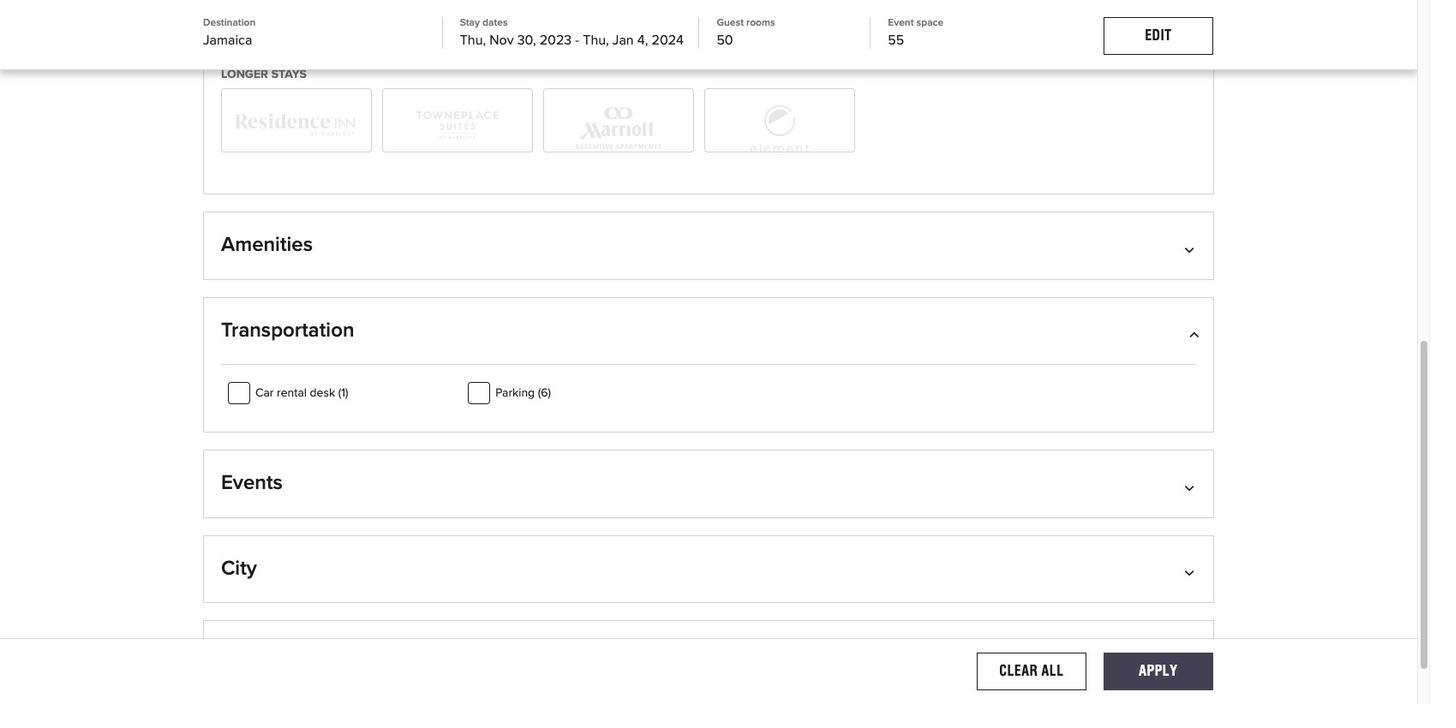 Task type: describe. For each thing, give the bounding box(es) containing it.
amenities heading
[[221, 233, 1197, 279]]

car rental desk (1)
[[255, 388, 348, 400]]

parking (6)
[[496, 388, 551, 400]]

parking
[[496, 388, 535, 400]]

arrow down image for events
[[1188, 480, 1197, 494]]

rooms
[[747, 18, 775, 28]]

edit
[[1145, 27, 1172, 44]]

dates
[[483, 18, 508, 28]]

car
[[255, 388, 274, 400]]

jamaica link
[[203, 32, 442, 49]]

arrow up image
[[1188, 327, 1197, 341]]

thu, nov 30, 2023 - thu, jan 4, 2024 link
[[460, 32, 699, 49]]

stay
[[460, 18, 480, 28]]

edit link
[[1104, 17, 1214, 55]]

clear
[[1000, 663, 1038, 679]]

arrow down image for city
[[1188, 566, 1197, 579]]

(6)
[[538, 388, 551, 400]]

stay dates thu, nov 30, 2023 - thu, jan 4, 2024
[[460, 18, 684, 47]]

arrow down image for amenities
[[1188, 242, 1197, 255]]

apply
[[1139, 663, 1178, 679]]

30,
[[517, 33, 536, 47]]

destination jamaica
[[203, 18, 256, 47]]

2023
[[540, 33, 572, 47]]

rental
[[277, 388, 307, 400]]

events
[[221, 473, 283, 494]]

transportation
[[221, 320, 354, 341]]

(1)
[[338, 388, 348, 400]]

destination
[[203, 18, 256, 28]]

guest rooms 50
[[717, 18, 775, 47]]

all
[[1042, 663, 1064, 679]]

-
[[575, 33, 580, 47]]



Task type: vqa. For each thing, say whether or not it's contained in the screenshot.
'ARROW UP' image
yes



Task type: locate. For each thing, give the bounding box(es) containing it.
amenities
[[221, 235, 313, 255]]

0 horizontal spatial thu,
[[460, 33, 486, 47]]

1 horizontal spatial thu,
[[583, 33, 609, 47]]

2 vertical spatial arrow down image
[[1188, 566, 1197, 579]]

longer
[[221, 68, 268, 80]]

city
[[221, 559, 257, 579]]

guest
[[717, 18, 744, 28]]

space
[[917, 18, 944, 28]]

55
[[888, 33, 904, 47]]

events heading
[[221, 472, 1197, 518]]

transportation heading
[[221, 318, 1197, 364]]

arrow down image
[[1188, 242, 1197, 255], [1188, 480, 1197, 494], [1188, 566, 1197, 579]]

jan
[[613, 33, 634, 47]]

heading
[[221, 642, 1197, 688]]

desk
[[310, 388, 335, 400]]

50 link
[[717, 32, 870, 49]]

1 thu, from the left
[[460, 33, 486, 47]]

longer stays
[[221, 68, 307, 80]]

arrow down image inside events heading
[[1188, 480, 1197, 494]]

clear all
[[1000, 663, 1064, 679]]

2 arrow down image from the top
[[1188, 480, 1197, 494]]

4,
[[638, 33, 648, 47]]

2 thu, from the left
[[583, 33, 609, 47]]

nov
[[490, 33, 514, 47]]

city heading
[[221, 557, 1197, 603]]

clear all button
[[977, 653, 1087, 691]]

55 link
[[888, 32, 1042, 49]]

1 arrow down image from the top
[[1188, 242, 1197, 255]]

arrow down image inside amenities heading
[[1188, 242, 1197, 255]]

3 arrow down image from the top
[[1188, 566, 1197, 579]]

event space 55
[[888, 18, 944, 47]]

jamaica
[[203, 33, 252, 47]]

thu,
[[460, 33, 486, 47], [583, 33, 609, 47]]

stays
[[271, 68, 307, 80]]

thu, right "-"
[[583, 33, 609, 47]]

event
[[888, 18, 914, 28]]

apply button
[[1104, 653, 1214, 691]]

0 vertical spatial arrow down image
[[1188, 242, 1197, 255]]

arrow down image inside the 'city' heading
[[1188, 566, 1197, 579]]

2024
[[652, 33, 684, 47]]

1 vertical spatial arrow down image
[[1188, 480, 1197, 494]]

thu, down 'stay'
[[460, 33, 486, 47]]

50
[[717, 33, 733, 47]]



